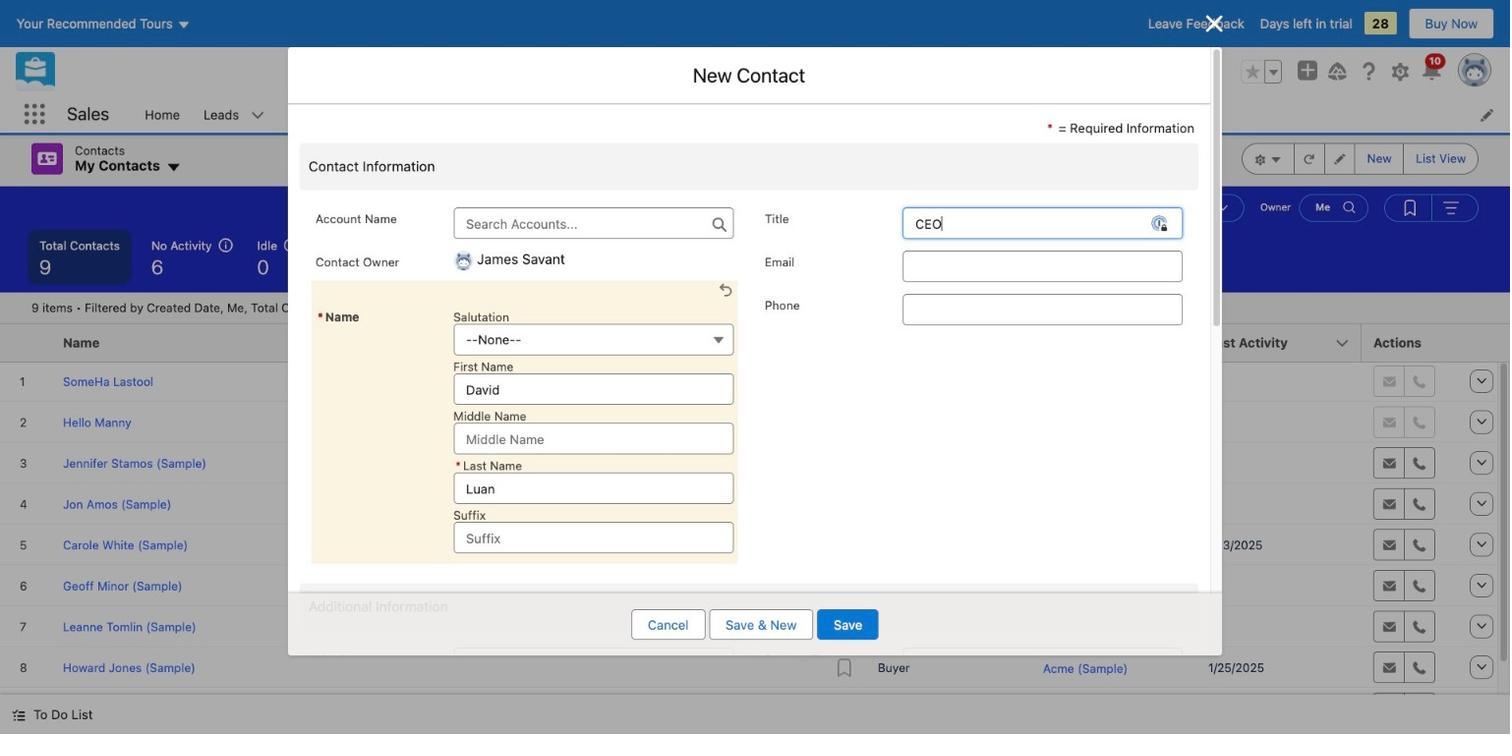 Task type: describe. For each thing, give the bounding box(es) containing it.
First Name text field
[[454, 374, 734, 405]]

row number column header
[[0, 324, 51, 362]]

text default image
[[12, 709, 26, 723]]

account name column header
[[1032, 324, 1197, 362]]

last activity column header
[[1197, 324, 1362, 362]]

important column header
[[823, 324, 867, 362]]

inverse image
[[1203, 12, 1227, 35]]

action column header
[[1461, 324, 1510, 362]]

2 vertical spatial group
[[1385, 194, 1479, 222]]

row number image
[[0, 324, 51, 362]]



Task type: vqa. For each thing, say whether or not it's contained in the screenshot.
1st text default icon from right
no



Task type: locate. For each thing, give the bounding box(es) containing it.
status
[[31, 301, 332, 315]]

0 vertical spatial group
[[1242, 60, 1283, 83]]

action image
[[1461, 324, 1510, 362]]

title column header
[[867, 324, 1032, 362]]

contact view settings image
[[1243, 143, 1295, 175]]

Search Accounts... text field
[[454, 208, 734, 239]]

group
[[1242, 60, 1283, 83], [1243, 143, 1479, 175], [1385, 194, 1479, 222]]

Salutation - Current Selection: --None-- button
[[454, 324, 734, 356]]

key performance indicators group
[[0, 230, 1511, 293]]

Last Name text field
[[454, 473, 734, 505]]

1 vertical spatial group
[[1243, 143, 1479, 175]]

actions column header
[[1362, 324, 1461, 362]]

list
[[133, 96, 1511, 133]]

grid
[[0, 324, 1510, 730]]

Suffix text field
[[454, 523, 734, 554]]

list item
[[192, 96, 277, 133], [277, 96, 381, 133], [718, 96, 800, 133], [1016, 96, 1108, 133], [312, 281, 738, 564]]

name column header
[[51, 324, 823, 362]]

cell
[[823, 361, 867, 402], [867, 361, 1032, 402], [1032, 361, 1197, 402], [823, 402, 867, 443], [867, 402, 1032, 443], [1032, 402, 1197, 443], [823, 443, 867, 484], [867, 443, 1032, 484], [1032, 443, 1197, 484], [823, 484, 867, 525], [867, 484, 1032, 525], [1032, 484, 1197, 525], [823, 525, 867, 566], [867, 525, 1032, 566], [1032, 525, 1197, 566], [1197, 566, 1362, 607], [1197, 607, 1362, 648], [0, 689, 51, 730], [823, 689, 867, 730], [867, 689, 1032, 730], [1032, 689, 1197, 730]]

Middle Name text field
[[454, 424, 734, 455]]

None text field
[[903, 208, 1183, 239], [903, 251, 1183, 283], [903, 295, 1183, 326], [903, 208, 1183, 239], [903, 251, 1183, 283], [903, 295, 1183, 326]]



